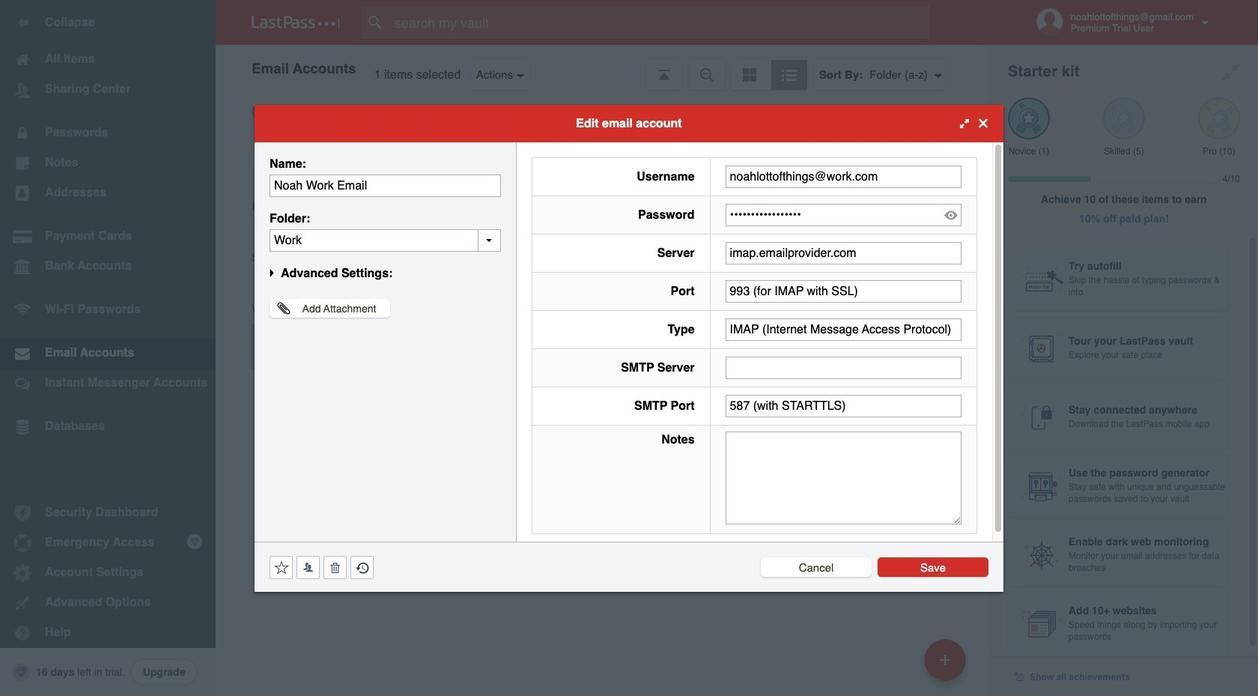 Task type: locate. For each thing, give the bounding box(es) containing it.
None text field
[[726, 165, 962, 188], [270, 174, 501, 197], [270, 229, 501, 251], [726, 242, 962, 264], [726, 280, 962, 302], [726, 318, 962, 341], [726, 356, 962, 379], [726, 394, 962, 417], [726, 165, 962, 188], [270, 174, 501, 197], [270, 229, 501, 251], [726, 242, 962, 264], [726, 280, 962, 302], [726, 318, 962, 341], [726, 356, 962, 379], [726, 394, 962, 417]]

vault options navigation
[[216, 45, 990, 90]]

Search search field
[[361, 6, 960, 39]]

new item image
[[940, 654, 951, 665]]

dialog
[[255, 105, 1004, 591]]

main navigation navigation
[[0, 0, 216, 696]]

new item navigation
[[919, 635, 975, 696]]

None password field
[[726, 203, 962, 226]]

lastpass image
[[252, 16, 340, 29]]

None text field
[[726, 431, 962, 524]]



Task type: describe. For each thing, give the bounding box(es) containing it.
search my vault text field
[[361, 6, 960, 39]]



Task type: vqa. For each thing, say whether or not it's contained in the screenshot.
Search My Vault "Text Field"
yes



